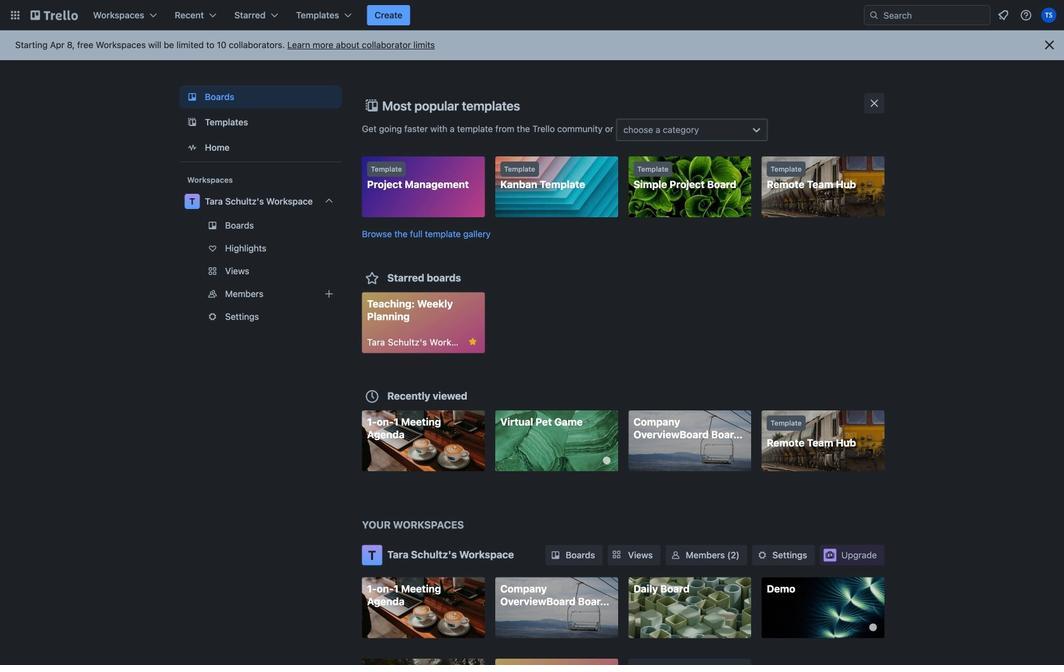 Task type: vqa. For each thing, say whether or not it's contained in the screenshot.
Back to home image
yes



Task type: describe. For each thing, give the bounding box(es) containing it.
Search field
[[865, 5, 991, 25]]

template board image
[[185, 115, 200, 130]]

back to home image
[[30, 5, 78, 25]]

open information menu image
[[1021, 9, 1033, 22]]

click to unstar this board. it will be removed from your starred list. image
[[467, 336, 479, 348]]

board image
[[185, 89, 200, 105]]

0 notifications image
[[997, 8, 1012, 23]]

add image
[[322, 287, 337, 302]]

search image
[[870, 10, 880, 20]]

1 sm image from the left
[[550, 549, 562, 562]]

there is new activity on this board. image
[[603, 457, 611, 465]]

tara schultz (taraschultz7) image
[[1042, 8, 1057, 23]]



Task type: locate. For each thing, give the bounding box(es) containing it.
1 horizontal spatial sm image
[[757, 549, 769, 562]]

sm image
[[670, 549, 683, 562]]

sm image
[[550, 549, 562, 562], [757, 549, 769, 562]]

0 horizontal spatial sm image
[[550, 549, 562, 562]]

home image
[[185, 140, 200, 155]]

primary element
[[0, 0, 1065, 30]]

2 sm image from the left
[[757, 549, 769, 562]]



